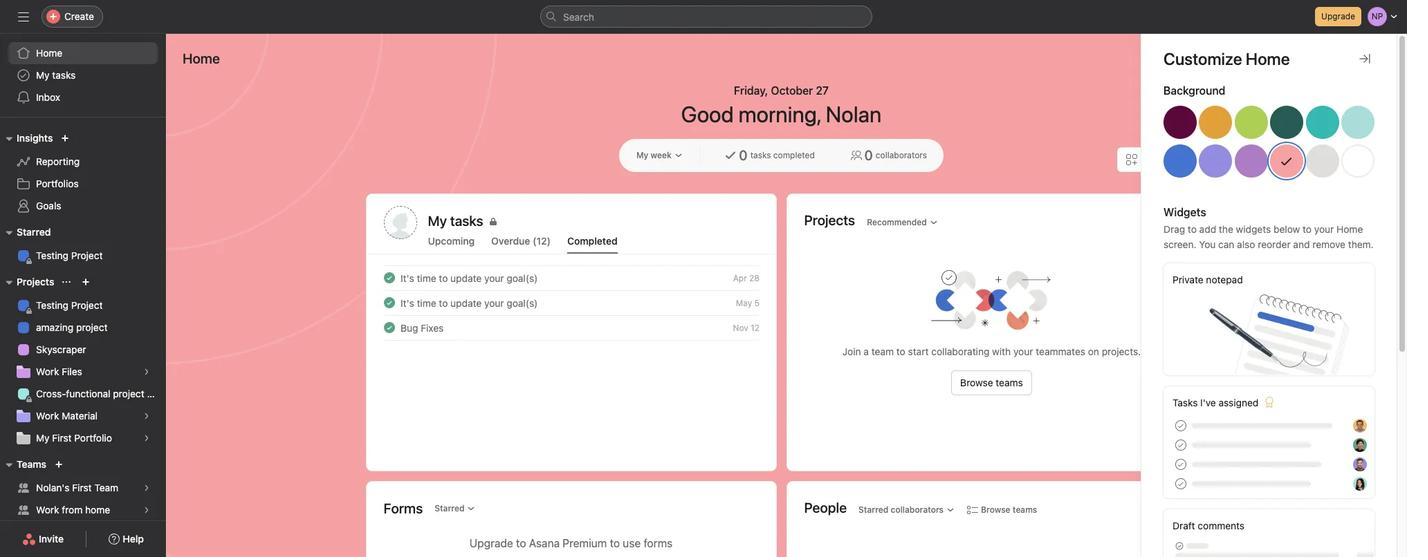 Task type: locate. For each thing, give the bounding box(es) containing it.
skyscraper
[[36, 344, 86, 356]]

my first portfolio
[[36, 432, 112, 444]]

2 goal(s) from the top
[[506, 297, 537, 309]]

join a team to start collaborating with your teammates on projects.
[[842, 346, 1141, 358]]

28
[[749, 273, 759, 283]]

testing project up show options, current sort, top image
[[36, 250, 103, 261]]

2 it's time to update your goal(s) from the top
[[400, 297, 537, 309]]

it's for may
[[400, 297, 414, 309]]

1 time from the top
[[416, 272, 436, 284]]

1 goal(s) from the top
[[506, 272, 537, 284]]

1 vertical spatial starred button
[[428, 499, 482, 519]]

testing inside projects element
[[36, 300, 68, 311]]

drag to add the widgets below to your home screen. you can also reorder and remove them.
[[1164, 223, 1374, 250]]

project up the amazing project link
[[71, 300, 103, 311]]

0 horizontal spatial home
[[36, 47, 62, 59]]

1 vertical spatial testing project
[[36, 300, 103, 311]]

completed image down completed image
[[381, 295, 397, 311]]

cross-
[[36, 388, 66, 400]]

to left add
[[1188, 223, 1197, 235]]

testing project link up new project or portfolio image
[[8, 245, 158, 267]]

to left use at the bottom
[[610, 538, 620, 550]]

1 horizontal spatial projects
[[804, 212, 855, 228]]

it's time to update your goal(s)
[[400, 272, 537, 284], [400, 297, 537, 309]]

1 horizontal spatial starred
[[435, 504, 465, 514]]

0 vertical spatial first
[[52, 432, 72, 444]]

my tasks
[[428, 213, 483, 229]]

may
[[736, 298, 752, 308]]

testing up amazing
[[36, 300, 68, 311]]

my up inbox at the top left
[[36, 69, 49, 81]]

1 completed checkbox from the top
[[381, 295, 397, 311]]

1 vertical spatial testing project link
[[8, 295, 158, 317]]

nolan's first team link
[[8, 477, 158, 499]]

teams element
[[0, 452, 166, 558]]

1 project from the top
[[71, 250, 103, 261]]

work up cross-
[[36, 366, 59, 378]]

first down work material
[[52, 432, 72, 444]]

Completed checkbox
[[381, 295, 397, 311], [381, 320, 397, 336]]

time
[[416, 272, 436, 284], [416, 297, 436, 309]]

amazing project link
[[8, 317, 158, 339]]

2 horizontal spatial starred
[[859, 505, 888, 515]]

my inside dropdown button
[[636, 150, 648, 160]]

0 for tasks completed
[[739, 147, 748, 163]]

time for may
[[416, 297, 436, 309]]

2 horizontal spatial home
[[1337, 223, 1363, 235]]

starred button down goals
[[0, 224, 51, 241]]

2 0 from the left
[[864, 147, 873, 163]]

completed
[[567, 235, 617, 247]]

my for my first portfolio
[[36, 432, 49, 444]]

see details, work from home image
[[143, 506, 151, 515]]

see details, my first portfolio image
[[143, 434, 151, 443]]

project
[[71, 250, 103, 261], [71, 300, 103, 311]]

see details, work files image
[[143, 368, 151, 376]]

testing for 1st testing project link from the bottom
[[36, 300, 68, 311]]

project up new project or portfolio image
[[71, 250, 103, 261]]

2 time from the top
[[416, 297, 436, 309]]

0 horizontal spatial project
[[76, 322, 108, 333]]

0 vertical spatial starred button
[[0, 224, 51, 241]]

premium
[[563, 538, 607, 550]]

1 vertical spatial browse
[[981, 505, 1010, 515]]

0 down nolan
[[864, 147, 873, 163]]

0 vertical spatial browse
[[960, 377, 993, 389]]

0 vertical spatial time
[[416, 272, 436, 284]]

1 vertical spatial it's
[[400, 297, 414, 309]]

starred right people
[[859, 505, 888, 515]]

hide sidebar image
[[18, 11, 29, 22]]

3 work from the top
[[36, 504, 59, 516]]

goals link
[[8, 195, 158, 217]]

completed checkbox for bug
[[381, 320, 397, 336]]

you
[[1199, 239, 1216, 250]]

your
[[1314, 223, 1334, 235], [484, 272, 504, 284], [484, 297, 504, 309], [1013, 346, 1033, 358]]

browse
[[960, 377, 993, 389], [981, 505, 1010, 515]]

1 testing from the top
[[36, 250, 68, 261]]

testing inside starred element
[[36, 250, 68, 261]]

0 vertical spatial completed image
[[381, 295, 397, 311]]

1 horizontal spatial tasks
[[750, 150, 771, 160]]

portfolio
[[74, 432, 112, 444]]

0 vertical spatial work
[[36, 366, 59, 378]]

start
[[908, 346, 929, 358]]

1 vertical spatial browse teams button
[[961, 500, 1043, 520]]

1 testing project from the top
[[36, 250, 103, 261]]

1 vertical spatial collaborators
[[891, 505, 944, 515]]

projects left show options, current sort, top image
[[17, 276, 54, 288]]

october
[[771, 84, 813, 97]]

teams
[[996, 377, 1023, 389], [1013, 505, 1037, 515]]

completed checkbox down completed image
[[381, 295, 397, 311]]

1 vertical spatial completed checkbox
[[381, 320, 397, 336]]

1 it's time to update your goal(s) from the top
[[400, 272, 537, 284]]

home inside 'home' link
[[36, 47, 62, 59]]

1 vertical spatial goal(s)
[[506, 297, 537, 309]]

0 vertical spatial it's
[[400, 272, 414, 284]]

starred button
[[0, 224, 51, 241], [428, 499, 482, 519]]

overdue (12) button
[[491, 235, 551, 254]]

1 vertical spatial testing
[[36, 300, 68, 311]]

work down nolan's
[[36, 504, 59, 516]]

projects element
[[0, 270, 166, 452]]

time right completed option
[[416, 272, 436, 284]]

update for may 5
[[450, 297, 481, 309]]

insights element
[[0, 126, 166, 220]]

tasks left completed on the right of the page
[[750, 150, 771, 160]]

0 vertical spatial projects
[[804, 212, 855, 228]]

1 horizontal spatial upgrade
[[1321, 11, 1355, 21]]

it's time to update your goal(s) for may 5
[[400, 297, 537, 309]]

first for nolan's
[[72, 482, 92, 494]]

0 vertical spatial browse teams
[[960, 377, 1023, 389]]

1 horizontal spatial 0
[[864, 147, 873, 163]]

tasks up inbox at the top left
[[52, 69, 76, 81]]

first up 'work from home' link
[[72, 482, 92, 494]]

1 vertical spatial projects
[[17, 276, 54, 288]]

completed checkbox left bug
[[381, 320, 397, 336]]

work inside 'link'
[[36, 410, 59, 422]]

2 testing project from the top
[[36, 300, 103, 311]]

testing up show options, current sort, top image
[[36, 250, 68, 261]]

0 horizontal spatial projects
[[17, 276, 54, 288]]

2 update from the top
[[450, 297, 481, 309]]

completed image left bug
[[381, 320, 397, 336]]

work files link
[[8, 361, 158, 383]]

1 horizontal spatial home
[[183, 50, 220, 66]]

starred right the forms
[[435, 504, 465, 514]]

see details, nolan's first team image
[[143, 484, 151, 493]]

0 vertical spatial testing project
[[36, 250, 103, 261]]

home inside drag to add the widgets below to your home screen. you can also reorder and remove them.
[[1337, 223, 1363, 235]]

show options, current sort, top image
[[63, 278, 71, 286]]

0 vertical spatial my
[[36, 69, 49, 81]]

2 vertical spatial work
[[36, 504, 59, 516]]

widgets
[[1236, 223, 1271, 235]]

1 vertical spatial tasks
[[750, 150, 771, 160]]

0 vertical spatial upgrade
[[1321, 11, 1355, 21]]

people
[[804, 500, 847, 516]]

create button
[[42, 6, 103, 28]]

work down cross-
[[36, 410, 59, 422]]

0 vertical spatial testing project link
[[8, 245, 158, 267]]

testing project link down new project or portfolio image
[[8, 295, 158, 317]]

it's
[[400, 272, 414, 284], [400, 297, 414, 309]]

tasks completed
[[750, 150, 815, 160]]

first inside 'my first portfolio' link
[[52, 432, 72, 444]]

0 horizontal spatial tasks
[[52, 69, 76, 81]]

project left plan
[[113, 388, 144, 400]]

add
[[1199, 223, 1216, 235]]

may 5 button
[[736, 298, 759, 308]]

upcoming
[[428, 235, 475, 247]]

it's up bug
[[400, 297, 414, 309]]

my inside "global" element
[[36, 69, 49, 81]]

it's time to update your goal(s) down the upcoming button
[[400, 272, 537, 284]]

work from home
[[36, 504, 110, 516]]

team
[[94, 482, 118, 494]]

amazing project
[[36, 322, 108, 333]]

it's for apr
[[400, 272, 414, 284]]

nov
[[733, 323, 748, 333]]

nolan
[[826, 101, 882, 127]]

portfolios
[[36, 178, 79, 190]]

comments
[[1198, 520, 1245, 532]]

0 vertical spatial collaborators
[[876, 150, 927, 160]]

can
[[1218, 239, 1234, 250]]

1 vertical spatial first
[[72, 482, 92, 494]]

testing project up amazing project
[[36, 300, 103, 311]]

2 completed checkbox from the top
[[381, 320, 397, 336]]

1 horizontal spatial first
[[72, 482, 92, 494]]

1 vertical spatial time
[[416, 297, 436, 309]]

work inside teams element
[[36, 504, 59, 516]]

tasks inside "global" element
[[52, 69, 76, 81]]

1 vertical spatial completed image
[[381, 320, 397, 336]]

it's time to update your goal(s) up fixes
[[400, 297, 537, 309]]

add profile photo image
[[384, 206, 417, 239]]

week
[[651, 150, 671, 160]]

help button
[[100, 527, 153, 552]]

on projects.
[[1088, 346, 1141, 358]]

work for work material
[[36, 410, 59, 422]]

completed image for it's
[[381, 295, 397, 311]]

1 vertical spatial project
[[71, 300, 103, 311]]

1 vertical spatial it's time to update your goal(s)
[[400, 297, 537, 309]]

2 work from the top
[[36, 410, 59, 422]]

starred down goals
[[17, 226, 51, 238]]

work for work files
[[36, 366, 59, 378]]

upgrade inside button
[[1321, 11, 1355, 21]]

1 vertical spatial project
[[113, 388, 144, 400]]

my for my tasks
[[36, 69, 49, 81]]

0
[[739, 147, 748, 163], [864, 147, 873, 163]]

below
[[1274, 223, 1300, 235]]

1 0 from the left
[[739, 147, 748, 163]]

tasks i've assigned
[[1173, 397, 1259, 409]]

home link
[[8, 42, 158, 64]]

to
[[1188, 223, 1197, 235], [1303, 223, 1312, 235], [439, 272, 447, 284], [439, 297, 447, 309], [896, 346, 905, 358], [516, 538, 526, 550], [610, 538, 620, 550]]

work for work from home
[[36, 504, 59, 516]]

time for apr
[[416, 272, 436, 284]]

files
[[62, 366, 82, 378]]

my up teams
[[36, 432, 49, 444]]

1 vertical spatial work
[[36, 410, 59, 422]]

1 vertical spatial my
[[636, 150, 648, 160]]

my
[[36, 69, 49, 81], [636, 150, 648, 160], [36, 432, 49, 444]]

0 horizontal spatial first
[[52, 432, 72, 444]]

customize
[[1140, 154, 1187, 165]]

0 vertical spatial testing
[[36, 250, 68, 261]]

0 vertical spatial tasks
[[52, 69, 76, 81]]

upgrade for upgrade to asana premium to use forms
[[470, 538, 513, 550]]

1 update from the top
[[450, 272, 481, 284]]

2 testing from the top
[[36, 300, 68, 311]]

goal(s)
[[506, 272, 537, 284], [506, 297, 537, 309]]

2 vertical spatial my
[[36, 432, 49, 444]]

it's right completed option
[[400, 272, 414, 284]]

work from home link
[[8, 499, 158, 522]]

my inside projects element
[[36, 432, 49, 444]]

upcoming button
[[428, 235, 475, 254]]

project inside starred element
[[71, 250, 103, 261]]

2 it's from the top
[[400, 297, 414, 309]]

0 vertical spatial update
[[450, 272, 481, 284]]

1 it's from the top
[[400, 272, 414, 284]]

upgrade for upgrade
[[1321, 11, 1355, 21]]

first
[[52, 432, 72, 444], [72, 482, 92, 494]]

(12)
[[533, 235, 551, 247]]

testing project link inside starred element
[[8, 245, 158, 267]]

to up fixes
[[439, 297, 447, 309]]

goals
[[36, 200, 61, 212]]

my left week
[[636, 150, 648, 160]]

1 completed image from the top
[[381, 295, 397, 311]]

2 project from the top
[[71, 300, 103, 311]]

0 vertical spatial project
[[71, 250, 103, 261]]

starred button right the forms
[[428, 499, 482, 519]]

1 testing project link from the top
[[8, 245, 158, 267]]

0 horizontal spatial 0
[[739, 147, 748, 163]]

completed image
[[381, 295, 397, 311], [381, 320, 397, 336]]

0 vertical spatial completed checkbox
[[381, 295, 397, 311]]

0 vertical spatial it's time to update your goal(s)
[[400, 272, 537, 284]]

projects left 'recommended'
[[804, 212, 855, 228]]

first inside nolan's first team link
[[72, 482, 92, 494]]

home
[[36, 47, 62, 59], [183, 50, 220, 66], [1337, 223, 1363, 235]]

1 vertical spatial upgrade
[[470, 538, 513, 550]]

good
[[681, 101, 734, 127]]

collaborators
[[876, 150, 927, 160], [891, 505, 944, 515]]

starred collaborators button
[[852, 500, 961, 520]]

0 horizontal spatial starred button
[[0, 224, 51, 241]]

teams
[[17, 459, 46, 470]]

0 left tasks completed
[[739, 147, 748, 163]]

0 vertical spatial goal(s)
[[506, 272, 537, 284]]

0 horizontal spatial upgrade
[[470, 538, 513, 550]]

1 vertical spatial update
[[450, 297, 481, 309]]

projects button
[[0, 274, 54, 291]]

tasks
[[52, 69, 76, 81], [750, 150, 771, 160]]

time up the bug fixes
[[416, 297, 436, 309]]

see details, work material image
[[143, 412, 151, 421]]

browse teams
[[960, 377, 1023, 389], [981, 505, 1037, 515]]

1 work from the top
[[36, 366, 59, 378]]

project up skyscraper link
[[76, 322, 108, 333]]

2 completed image from the top
[[381, 320, 397, 336]]

assigned
[[1219, 397, 1259, 409]]



Task type: vqa. For each thing, say whether or not it's contained in the screenshot.
NEW image on the left top
yes



Task type: describe. For each thing, give the bounding box(es) containing it.
project for 1st testing project link from the bottom
[[71, 300, 103, 311]]

plan
[[147, 388, 166, 400]]

apr 28 button
[[733, 273, 759, 283]]

browse teams image
[[55, 461, 63, 469]]

background option group
[[1164, 106, 1375, 183]]

them.
[[1348, 239, 1374, 250]]

my first portfolio link
[[8, 428, 158, 450]]

apr 28
[[733, 273, 759, 283]]

from
[[62, 504, 83, 516]]

customize home
[[1164, 49, 1290, 68]]

also
[[1237, 239, 1255, 250]]

project for testing project link in starred element
[[71, 250, 103, 261]]

1 vertical spatial teams
[[1013, 505, 1037, 515]]

nolan's
[[36, 482, 70, 494]]

and
[[1293, 239, 1310, 250]]

starred collaborators
[[859, 505, 944, 515]]

collaborators inside starred collaborators dropdown button
[[891, 505, 944, 515]]

goal(s) for may
[[506, 297, 537, 309]]

cross-functional project plan link
[[8, 383, 166, 405]]

reporting link
[[8, 151, 158, 173]]

join
[[842, 346, 861, 358]]

apr
[[733, 273, 747, 283]]

5
[[754, 298, 759, 308]]

to left start
[[896, 346, 905, 358]]

it's time to update your goal(s) for apr 28
[[400, 272, 537, 284]]

close customization pane image
[[1359, 53, 1370, 64]]

insights button
[[0, 130, 53, 147]]

global element
[[0, 34, 166, 117]]

forms
[[644, 538, 673, 550]]

update for apr 28
[[450, 272, 481, 284]]

12
[[750, 323, 759, 333]]

completed image for bug
[[381, 320, 397, 336]]

friday, october 27 good morning, nolan
[[681, 84, 882, 127]]

your inside drag to add the widgets below to your home screen. you can also reorder and remove them.
[[1314, 223, 1334, 235]]

material
[[62, 410, 98, 422]]

completed
[[773, 150, 815, 160]]

i've
[[1200, 397, 1216, 409]]

create
[[64, 10, 94, 22]]

friday,
[[734, 84, 768, 97]]

my tasks
[[36, 69, 76, 81]]

forms
[[384, 501, 423, 517]]

completed image
[[381, 270, 397, 286]]

to up and
[[1303, 223, 1312, 235]]

a
[[864, 346, 869, 358]]

my week button
[[630, 146, 689, 165]]

my tasks link
[[428, 212, 759, 231]]

team
[[871, 346, 894, 358]]

fixes
[[420, 322, 443, 334]]

2 testing project link from the top
[[8, 295, 158, 317]]

draft comments
[[1173, 520, 1245, 532]]

27
[[816, 84, 829, 97]]

to left the asana
[[516, 538, 526, 550]]

Search tasks, projects, and more text field
[[540, 6, 872, 28]]

0 horizontal spatial starred
[[17, 226, 51, 238]]

starred element
[[0, 220, 166, 270]]

functional
[[66, 388, 110, 400]]

recommended
[[867, 217, 927, 227]]

help
[[123, 533, 144, 545]]

invite button
[[13, 527, 73, 552]]

background
[[1164, 84, 1225, 97]]

goal(s) for apr
[[506, 272, 537, 284]]

Completed checkbox
[[381, 270, 397, 286]]

0 vertical spatial teams
[[996, 377, 1023, 389]]

completed checkbox for it's
[[381, 295, 397, 311]]

inbox
[[36, 91, 60, 103]]

reorder
[[1258, 239, 1291, 250]]

amazing
[[36, 322, 74, 333]]

asana
[[529, 538, 560, 550]]

notepad
[[1206, 274, 1243, 286]]

with
[[992, 346, 1011, 358]]

teams button
[[0, 457, 46, 473]]

teammates
[[1036, 346, 1085, 358]]

new project or portfolio image
[[82, 278, 90, 286]]

invite
[[39, 533, 64, 545]]

my week
[[636, 150, 671, 160]]

nov 12 button
[[733, 323, 759, 333]]

widgets
[[1164, 206, 1206, 219]]

first for my
[[52, 432, 72, 444]]

drag
[[1164, 223, 1185, 235]]

1 vertical spatial browse teams
[[981, 505, 1037, 515]]

overdue (12)
[[491, 235, 551, 247]]

projects inside dropdown button
[[17, 276, 54, 288]]

0 for collaborators
[[864, 147, 873, 163]]

my for my week
[[636, 150, 648, 160]]

completed button
[[567, 235, 617, 254]]

work files
[[36, 366, 82, 378]]

testing for testing project link in starred element
[[36, 250, 68, 261]]

1 horizontal spatial project
[[113, 388, 144, 400]]

to down the upcoming button
[[439, 272, 447, 284]]

overdue
[[491, 235, 530, 247]]

use
[[623, 538, 641, 550]]

testing project inside starred element
[[36, 250, 103, 261]]

recommended button
[[861, 213, 944, 232]]

0 vertical spatial project
[[76, 322, 108, 333]]

upgrade button
[[1315, 7, 1361, 26]]

nov 12
[[733, 323, 759, 333]]

inbox link
[[8, 86, 158, 109]]

skyscraper link
[[8, 339, 158, 361]]

upgrade to asana premium to use forms
[[470, 538, 673, 550]]

morning,
[[739, 101, 821, 127]]

new image
[[61, 134, 69, 143]]

may 5
[[736, 298, 759, 308]]

0 vertical spatial browse teams button
[[951, 371, 1032, 396]]

private
[[1173, 274, 1203, 286]]

customize button
[[1117, 147, 1196, 172]]

remove
[[1312, 239, 1345, 250]]

private notepad
[[1173, 274, 1243, 286]]

the
[[1219, 223, 1233, 235]]

testing project inside projects element
[[36, 300, 103, 311]]

portfolios link
[[8, 173, 158, 195]]

collaborating
[[931, 346, 990, 358]]

1 horizontal spatial starred button
[[428, 499, 482, 519]]



